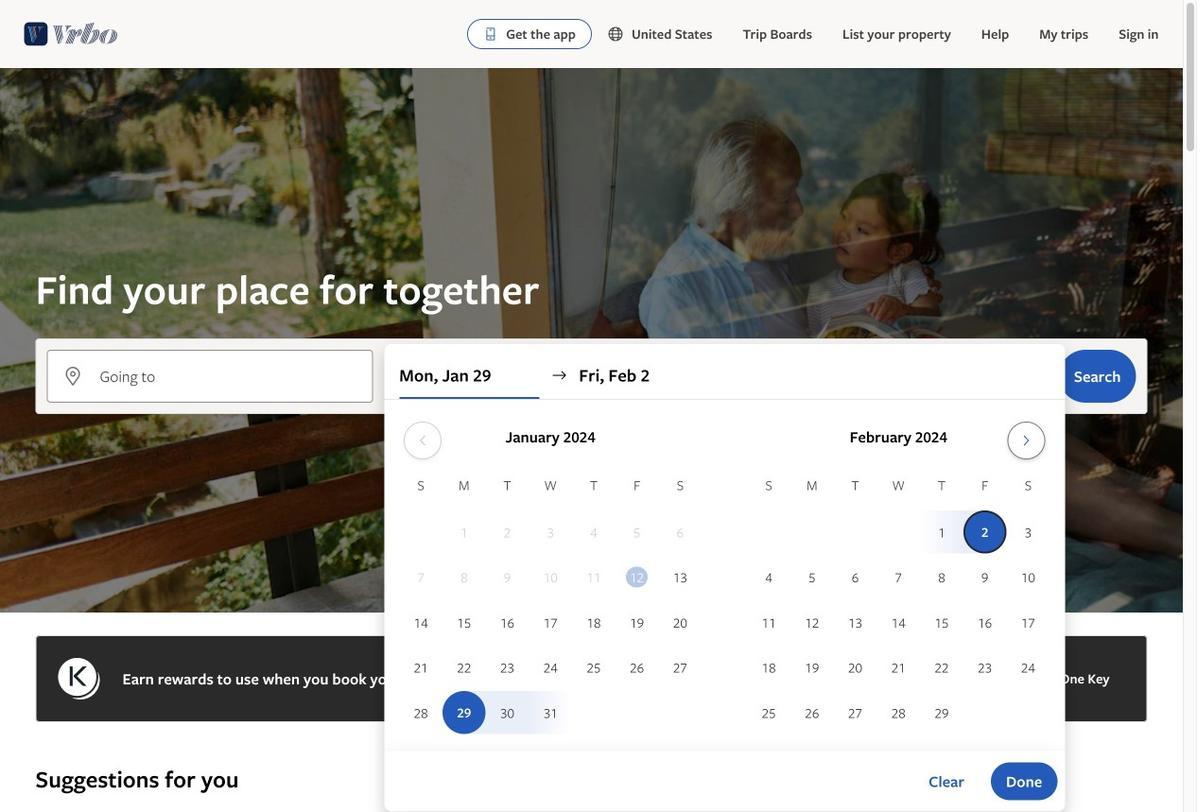 Task type: vqa. For each thing, say whether or not it's contained in the screenshot.
application in wizard region
yes



Task type: describe. For each thing, give the bounding box(es) containing it.
wizard region
[[0, 68, 1183, 812]]

previous month image
[[411, 433, 434, 448]]

february 2024 element
[[747, 475, 1050, 736]]



Task type: locate. For each thing, give the bounding box(es) containing it.
download the app button image
[[483, 26, 499, 42]]

recently viewed region
[[24, 734, 1159, 764]]

small image
[[607, 26, 632, 43]]

main content
[[0, 68, 1183, 812]]

vrbo logo image
[[24, 19, 118, 49]]

application
[[399, 414, 1050, 736]]

application inside the 'wizard' "region"
[[399, 414, 1050, 736]]

directional image
[[551, 367, 568, 384]]

january 2024 element
[[399, 475, 702, 736]]

next month image
[[1016, 433, 1038, 448]]



